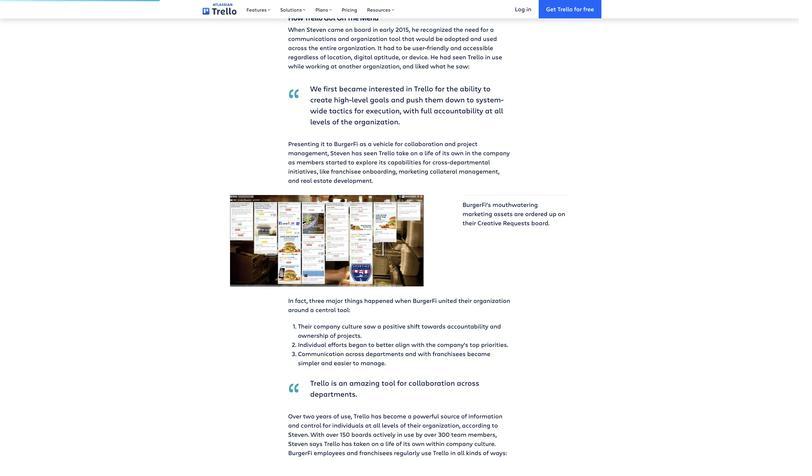 Task type: describe. For each thing, give the bounding box(es) containing it.
came
[[328, 25, 344, 34]]

capabilities
[[388, 158, 422, 166]]

trello down accessible
[[468, 53, 484, 61]]

the up adopted
[[454, 25, 463, 34]]

a left 'vehicle'
[[368, 140, 372, 148]]

on inside the burgerfi's mouthwatering marketing assets are ordered up on their creative requests board.
[[558, 210, 565, 218]]

across inside how trello got on the menu when steven came on board in early 2015, he recognized the need for a communications and organization tool that would be adopted and used across the entire organization. it had to be user-friendly and accessible regardless of location, digital aptitude, or device. he had seen trello in use while working at another organization, and liked what he saw:
[[288, 44, 307, 52]]

in right actively
[[397, 431, 403, 439]]

across inside trello is an amazing tool for collaboration across departments.
[[457, 378, 480, 388]]

requests
[[503, 219, 530, 227]]

when
[[288, 25, 305, 34]]

amazing
[[349, 378, 380, 388]]

working
[[306, 62, 329, 70]]

the down tactics
[[341, 117, 353, 127]]

of down become
[[400, 422, 406, 430]]

their
[[298, 322, 312, 331]]

of left use,
[[333, 412, 339, 421]]

goals
[[370, 95, 389, 105]]

better
[[376, 341, 394, 349]]

trello inside trello is an amazing tool for collaboration across departments.
[[310, 378, 329, 388]]

would
[[416, 35, 434, 43]]

initiatives,
[[288, 167, 318, 176]]

became inside we first became interested in trello for the ability to create high-level goals and push them down to system- wide tactics for execution, with full accountability at all levels of the organization.
[[339, 84, 367, 94]]

system-
[[476, 95, 504, 105]]

with
[[311, 431, 325, 439]]

team
[[451, 431, 467, 439]]

first
[[324, 84, 337, 94]]

high-
[[334, 95, 352, 105]]

source
[[441, 412, 460, 421]]

board
[[354, 25, 371, 34]]

ownership
[[298, 332, 329, 340]]

trello right use,
[[354, 412, 370, 421]]

execution,
[[366, 106, 401, 116]]

priorities.
[[481, 341, 508, 349]]

0 vertical spatial management,
[[288, 149, 329, 157]]

assets
[[494, 210, 513, 218]]

franchisees inside over two years of use, trello has become a powerful source of information and control for individuals at all levels of their organization, according to steven. with over 150 boards actively in use by over 300 team members, steven says trello has taken on a life of its own within company culture. burgerfi employees and franchisees regularly use trello in all kinds of ways:
[[360, 449, 393, 457]]

pricing
[[342, 6, 357, 13]]

three
[[309, 297, 325, 305]]

an image showing burgerfi's creative requests trello board image
[[230, 195, 424, 287]]

two
[[303, 412, 315, 421]]

and left real
[[288, 177, 299, 185]]

0 horizontal spatial use
[[404, 431, 414, 439]]

get trello for free link
[[539, 0, 602, 18]]

franchisee
[[331, 167, 361, 176]]

need
[[465, 25, 479, 34]]

to up franchisee
[[348, 158, 354, 166]]

wide
[[310, 106, 327, 116]]

0 vertical spatial as
[[360, 140, 367, 148]]

for inside trello is an amazing tool for collaboration across departments.
[[397, 378, 407, 388]]

burgerfi inside over two years of use, trello has become a powerful source of information and control for individuals at all levels of their organization, according to steven. with over 150 boards actively in use by over 300 team members, steven says trello has taken on a life of its own within company culture. burgerfi employees and franchisees regularly use trello in all kinds of ways:
[[288, 449, 312, 457]]

manage.
[[361, 359, 386, 367]]

onboarding,
[[363, 167, 397, 176]]

in inside we first became interested in trello for the ability to create high-level goals and push them down to system- wide tactics for execution, with full accountability at all levels of the organization.
[[406, 84, 412, 94]]

according
[[462, 422, 491, 430]]

we first became interested in trello for the ability to create high-level goals and push them down to system- wide tactics for execution, with full accountability at all levels of the organization.
[[310, 84, 504, 127]]

liked
[[415, 62, 429, 70]]

of inside their company culture saw a positive shift towards accountability and ownership of projects. individual efforts began to better align with the company's top priorities. communication across departments and with franchisees became simpler and easier to manage.
[[330, 332, 336, 340]]

1 horizontal spatial all
[[457, 449, 465, 457]]

simpler
[[298, 359, 320, 367]]

happened
[[364, 297, 394, 305]]

used
[[483, 35, 497, 43]]

levels inside over two years of use, trello has become a powerful source of information and control for individuals at all levels of their organization, according to steven. with over 150 boards actively in use by over 300 team members, steven says trello has taken on a life of its own within company culture. burgerfi employees and franchisees regularly use trello in all kinds of ways:
[[382, 422, 399, 430]]

and down "communication" on the left bottom of page
[[321, 359, 332, 367]]

became inside their company culture saw a positive shift towards accountability and ownership of projects. individual efforts began to better align with the company's top priorities. communication across departments and with franchisees became simpler and easier to manage.
[[467, 350, 491, 358]]

ways:
[[490, 449, 507, 457]]

1 vertical spatial its
[[379, 158, 386, 166]]

plans
[[316, 6, 328, 13]]

things
[[345, 297, 363, 305]]

and left project
[[445, 140, 456, 148]]

major
[[326, 297, 343, 305]]

create
[[310, 95, 332, 105]]

trello left got
[[305, 13, 323, 23]]

a inside how trello got on the menu when steven came on board in early 2015, he recognized the need for a communications and organization tool that would be adopted and used across the entire organization. it had to be user-friendly and accessible regardless of location, digital aptitude, or device. he had seen trello in use while working at another organization, and liked what he saw:
[[490, 25, 494, 34]]

in inside presenting it to burgerfi as a vehicle for collaboration and project management, steven has seen trello take on a life of its own in the company as members started to explore its capabilities for cross-departmental initiatives, like franchisee onboarding, marketing collateral management, and real estate development.
[[465, 149, 471, 157]]

organization, inside over two years of use, trello has become a powerful source of information and control for individuals at all levels of their organization, according to steven. with over 150 boards actively in use by over 300 team members, steven says trello has taken on a life of its own within company culture. burgerfi employees and franchisees regularly use trello in all kinds of ways:
[[423, 422, 461, 430]]

at inside we first became interested in trello for the ability to create high-level goals and push them down to system- wide tactics for execution, with full accountability at all levels of the organization.
[[485, 106, 493, 116]]

organization inside in fact, three major things happened when burgerfi united their organization around a central tool:
[[474, 297, 510, 305]]

trello down the "within"
[[433, 449, 449, 457]]

aptitude,
[[374, 53, 400, 61]]

features
[[247, 6, 267, 13]]

burgerfi's mouthwatering marketing assets are ordered up on their creative requests board.
[[463, 201, 565, 227]]

tool:
[[337, 306, 350, 314]]

individuals
[[332, 422, 364, 430]]

life inside over two years of use, trello has become a powerful source of information and control for individuals at all levels of their organization, according to steven. with over 150 boards actively in use by over 300 team members, steven says trello has taken on a life of its own within company culture. burgerfi employees and franchisees regularly use trello in all kinds of ways:
[[386, 440, 395, 448]]

of down culture.
[[483, 449, 489, 457]]

began
[[349, 341, 367, 349]]

trello inside presenting it to burgerfi as a vehicle for collaboration and project management, steven has seen trello take on a life of its own in the company as members started to explore its capabilities for cross-departmental initiatives, like franchisee onboarding, marketing collateral management, and real estate development.
[[379, 149, 395, 157]]

1 vertical spatial be
[[404, 44, 411, 52]]

how trello got on the menu when steven came on board in early 2015, he recognized the need for a communications and organization tool that would be adopted and used across the entire organization. it had to be user-friendly and accessible regardless of location, digital aptitude, or device. he had seen trello in use while working at another organization, and liked what he saw:
[[288, 13, 502, 70]]

and down adopted
[[451, 44, 462, 52]]

of inside how trello got on the menu when steven came on board in early 2015, he recognized the need for a communications and organization tool that would be adopted and used across the entire organization. it had to be user-friendly and accessible regardless of location, digital aptitude, or device. he had seen trello in use while working at another organization, and liked what he saw:
[[320, 53, 326, 61]]

of inside we first became interested in trello for the ability to create high-level goals and push them down to system- wide tactics for execution, with full accountability at all levels of the organization.
[[332, 117, 339, 127]]

down
[[445, 95, 465, 105]]

got
[[324, 13, 336, 23]]

culture.
[[475, 440, 496, 448]]

0 vertical spatial be
[[436, 35, 443, 43]]

1 vertical spatial with
[[411, 341, 425, 349]]

them
[[425, 95, 444, 105]]

organization inside how trello got on the menu when steven came on board in early 2015, he recognized the need for a communications and organization tool that would be adopted and used across the entire organization. it had to be user-friendly and accessible regardless of location, digital aptitude, or device. he had seen trello in use while working at another organization, and liked what he saw:
[[351, 35, 388, 43]]

solutions button
[[275, 0, 311, 18]]

accountability inside their company culture saw a positive shift towards accountability and ownership of projects. individual efforts began to better align with the company's top priorities. communication across departments and with franchisees became simpler and easier to manage.
[[447, 322, 489, 331]]

company inside their company culture saw a positive shift towards accountability and ownership of projects. individual efforts began to better align with the company's top priorities. communication across departments and with franchisees became simpler and easier to manage.
[[314, 322, 340, 331]]

page progress progress bar
[[0, 0, 160, 1]]

collateral
[[430, 167, 457, 176]]

how
[[288, 13, 304, 23]]

the inside their company culture saw a positive shift towards accountability and ownership of projects. individual efforts began to better align with the company's top priorities. communication across departments and with franchisees became simpler and easier to manage.
[[426, 341, 436, 349]]

is
[[331, 378, 337, 388]]

in down team on the bottom right of page
[[451, 449, 456, 457]]

has inside presenting it to burgerfi as a vehicle for collaboration and project management, steven has seen trello take on a life of its own in the company as members started to explore its capabilities for cross-departmental initiatives, like franchisee onboarding, marketing collateral management, and real estate development.
[[352, 149, 362, 157]]

or
[[402, 53, 408, 61]]

steven inside how trello got on the menu when steven came on board in early 2015, he recognized the need for a communications and organization tool that would be adopted and used across the entire organization. it had to be user-friendly and accessible regardless of location, digital aptitude, or device. he had seen trello in use while working at another organization, and liked what he saw:
[[307, 25, 326, 34]]

taken
[[354, 440, 370, 448]]

a inside in fact, three major things happened when burgerfi united their organization around a central tool:
[[310, 306, 314, 314]]

the
[[347, 13, 359, 23]]

of right source
[[461, 412, 467, 421]]

the up down at the right of page
[[447, 84, 458, 94]]

at inside how trello got on the menu when steven came on board in early 2015, he recognized the need for a communications and organization tool that would be adopted and used across the entire organization. it had to be user-friendly and accessible regardless of location, digital aptitude, or device. he had seen trello in use while working at another organization, and liked what he saw:
[[331, 62, 337, 70]]

location,
[[328, 53, 352, 61]]

for inside over two years of use, trello has become a powerful source of information and control for individuals at all levels of their organization, according to steven. with over 150 boards actively in use by over 300 team members, steven says trello has taken on a life of its own within company culture. burgerfi employees and franchisees regularly use trello in all kinds of ways:
[[323, 422, 331, 430]]

for inside how trello got on the menu when steven came on board in early 2015, he recognized the need for a communications and organization tool that would be adopted and used across the entire organization. it had to be user-friendly and accessible regardless of location, digital aptitude, or device. he had seen trello in use while working at another organization, and liked what he saw:
[[481, 25, 489, 34]]

push
[[406, 95, 423, 105]]

tactics
[[329, 106, 353, 116]]

to left "better"
[[369, 341, 375, 349]]

0 horizontal spatial as
[[288, 158, 295, 166]]

burgerfi inside presenting it to burgerfi as a vehicle for collaboration and project management, steven has seen trello take on a life of its own in the company as members started to explore its capabilities for cross-departmental initiatives, like franchisee onboarding, marketing collateral management, and real estate development.
[[334, 140, 358, 148]]

align
[[395, 341, 410, 349]]

presenting
[[288, 140, 319, 148]]

log in link
[[508, 0, 539, 18]]

started
[[326, 158, 347, 166]]

2 over from the left
[[424, 431, 437, 439]]

real
[[301, 177, 312, 185]]

trello right the get on the top right of the page
[[558, 5, 573, 13]]

in fact, three major things happened when burgerfi united their organization around a central tool:
[[288, 297, 510, 314]]

get trello for free
[[546, 5, 594, 13]]

an
[[339, 378, 348, 388]]

solutions
[[280, 6, 302, 13]]

efforts
[[328, 341, 347, 349]]

in left early at the top of page
[[373, 25, 378, 34]]

board.
[[532, 219, 550, 227]]

ability
[[460, 84, 482, 94]]

organization, inside how trello got on the menu when steven came on board in early 2015, he recognized the need for a communications and organization tool that would be adopted and used across the entire organization. it had to be user-friendly and accessible regardless of location, digital aptitude, or device. he had seen trello in use while working at another organization, and liked what he saw:
[[363, 62, 401, 70]]

on inside how trello got on the menu when steven came on board in early 2015, he recognized the need for a communications and organization tool that would be adopted and used across the entire organization. it had to be user-friendly and accessible regardless of location, digital aptitude, or device. he had seen trello in use while working at another organization, and liked what he saw:
[[345, 25, 353, 34]]

in right log
[[527, 5, 532, 13]]

0 horizontal spatial all
[[373, 422, 380, 430]]

2 vertical spatial has
[[342, 440, 352, 448]]

its inside over two years of use, trello has become a powerful source of information and control for individuals at all levels of their organization, according to steven. with over 150 boards actively in use by over 300 team members, steven says trello has taken on a life of its own within company culture. burgerfi employees and franchisees regularly use trello in all kinds of ways:
[[403, 440, 411, 448]]

all inside we first became interested in trello for the ability to create high-level goals and push them down to system- wide tactics for execution, with full accountability at all levels of the organization.
[[495, 106, 503, 116]]

tool inside trello is an amazing tool for collaboration across departments.
[[382, 378, 396, 388]]

fact,
[[295, 297, 308, 305]]

he
[[431, 53, 438, 61]]

0 vertical spatial he
[[412, 25, 419, 34]]

and up accessible
[[471, 35, 482, 43]]

become
[[383, 412, 406, 421]]

2 vertical spatial use
[[421, 449, 432, 457]]

departments
[[366, 350, 404, 358]]



Task type: locate. For each thing, give the bounding box(es) containing it.
organization. down execution,
[[354, 117, 400, 127]]

device.
[[409, 53, 429, 61]]

2 horizontal spatial at
[[485, 106, 493, 116]]

and down over on the left of the page
[[288, 422, 299, 430]]

steven inside over two years of use, trello has become a powerful source of information and control for individuals at all levels of their organization, according to steven. with over 150 boards actively in use by over 300 team members, steven says trello has taken on a life of its own within company culture. burgerfi employees and franchisees regularly use trello in all kinds of ways:
[[288, 440, 308, 448]]

tool right amazing
[[382, 378, 396, 388]]

1 vertical spatial had
[[440, 53, 451, 61]]

trello left is
[[310, 378, 329, 388]]

shift
[[407, 322, 420, 331]]

tool inside how trello got on the menu when steven came on board in early 2015, he recognized the need for a communications and organization tool that would be adopted and used across the entire organization. it had to be user-friendly and accessible regardless of location, digital aptitude, or device. he had seen trello in use while working at another organization, and liked what he saw:
[[389, 35, 401, 43]]

organization, up 300
[[423, 422, 461, 430]]

all down system-
[[495, 106, 503, 116]]

information
[[469, 412, 503, 421]]

with inside we first became interested in trello for the ability to create high-level goals and push them down to system- wide tactics for execution, with full accountability at all levels of the organization.
[[403, 106, 419, 116]]

own down by
[[412, 440, 425, 448]]

of inside presenting it to burgerfi as a vehicle for collaboration and project management, steven has seen trello take on a life of its own in the company as members started to explore its capabilities for cross-departmental initiatives, like franchisee onboarding, marketing collateral management, and real estate development.
[[435, 149, 441, 157]]

united
[[439, 297, 457, 305]]

and down taken
[[347, 449, 358, 457]]

their up by
[[408, 422, 421, 430]]

1 vertical spatial all
[[373, 422, 380, 430]]

collaboration inside presenting it to burgerfi as a vehicle for collaboration and project management, steven has seen trello take on a life of its own in the company as members started to explore its capabilities for cross-departmental initiatives, like franchisee onboarding, marketing collateral management, and real estate development.
[[405, 140, 443, 148]]

2 vertical spatial its
[[403, 440, 411, 448]]

1 vertical spatial seen
[[364, 149, 377, 157]]

0 horizontal spatial burgerfi
[[288, 449, 312, 457]]

2 vertical spatial with
[[418, 350, 431, 358]]

the inside presenting it to burgerfi as a vehicle for collaboration and project management, steven has seen trello take on a life of its own in the company as members started to explore its capabilities for cross-departmental initiatives, like franchisee onboarding, marketing collateral management, and real estate development.
[[472, 149, 482, 157]]

company
[[483, 149, 510, 157], [314, 322, 340, 331], [446, 440, 473, 448]]

marketing inside presenting it to burgerfi as a vehicle for collaboration and project management, steven has seen trello take on a life of its own in the company as members started to explore its capabilities for cross-departmental initiatives, like franchisee onboarding, marketing collateral management, and real estate development.
[[399, 167, 428, 176]]

explore
[[356, 158, 378, 166]]

on right take
[[411, 149, 418, 157]]

and inside we first became interested in trello for the ability to create high-level goals and push them down to system- wide tactics for execution, with full accountability at all levels of the organization.
[[391, 95, 404, 105]]

0 vertical spatial accountability
[[434, 106, 483, 116]]

trello down 'vehicle'
[[379, 149, 395, 157]]

of down tactics
[[332, 117, 339, 127]]

1 vertical spatial as
[[288, 158, 295, 166]]

ordered
[[525, 210, 548, 218]]

1 horizontal spatial across
[[346, 350, 364, 358]]

2 horizontal spatial across
[[457, 378, 480, 388]]

powerful
[[413, 412, 439, 421]]

0 vertical spatial burgerfi
[[334, 140, 358, 148]]

2 horizontal spatial all
[[495, 106, 503, 116]]

all left kinds
[[457, 449, 465, 457]]

management, up members
[[288, 149, 329, 157]]

to inside how trello got on the menu when steven came on board in early 2015, he recognized the need for a communications and organization tool that would be adopted and used across the entire organization. it had to be user-friendly and accessible regardless of location, digital aptitude, or device. he had seen trello in use while working at another organization, and liked what he saw:
[[396, 44, 402, 52]]

1 over from the left
[[326, 431, 339, 439]]

0 horizontal spatial be
[[404, 44, 411, 52]]

use inside how trello got on the menu when steven came on board in early 2015, he recognized the need for a communications and organization tool that would be adopted and used across the entire organization. it had to be user-friendly and accessible regardless of location, digital aptitude, or device. he had seen trello in use while working at another organization, and liked what he saw:
[[492, 53, 502, 61]]

a right take
[[419, 149, 423, 157]]

culture
[[342, 322, 362, 331]]

as
[[360, 140, 367, 148], [288, 158, 295, 166]]

0 vertical spatial organization
[[351, 35, 388, 43]]

1 horizontal spatial burgerfi
[[334, 140, 358, 148]]

over two years of use, trello has become a powerful source of information and control for individuals at all levels of their organization, according to steven. with over 150 boards actively in use by over 300 team members, steven says trello has taken on a life of its own within company culture. burgerfi employees and franchisees regularly use trello in all kinds of ways:
[[288, 412, 507, 457]]

0 vertical spatial levels
[[310, 117, 330, 127]]

departments.
[[310, 389, 357, 399]]

trello inside we first became interested in trello for the ability to create high-level goals and push them down to system- wide tactics for execution, with full accountability at all levels of the organization.
[[414, 84, 433, 94]]

control
[[301, 422, 321, 430]]

0 vertical spatial organization.
[[338, 44, 376, 52]]

it
[[321, 140, 325, 148]]

the up the departmental
[[472, 149, 482, 157]]

company inside presenting it to burgerfi as a vehicle for collaboration and project management, steven has seen trello take on a life of its own in the company as members started to explore its capabilities for cross-departmental initiatives, like franchisee onboarding, marketing collateral management, and real estate development.
[[483, 149, 510, 157]]

creative
[[478, 219, 502, 227]]

early
[[380, 25, 394, 34]]

resources
[[367, 6, 391, 13]]

1 vertical spatial collaboration
[[409, 378, 455, 388]]

0 vertical spatial organization,
[[363, 62, 401, 70]]

1 horizontal spatial seen
[[453, 53, 466, 61]]

to right it
[[326, 140, 333, 148]]

levels inside we first became interested in trello for the ability to create high-level goals and push them down to system- wide tactics for execution, with full accountability at all levels of the organization.
[[310, 117, 330, 127]]

0 vertical spatial tool
[[389, 35, 401, 43]]

accountability
[[434, 106, 483, 116], [447, 322, 489, 331]]

and down align
[[405, 350, 417, 358]]

the
[[454, 25, 463, 34], [309, 44, 318, 52], [447, 84, 458, 94], [341, 117, 353, 127], [472, 149, 482, 157], [426, 341, 436, 349]]

1 vertical spatial their
[[459, 297, 472, 305]]

for
[[574, 5, 582, 13], [481, 25, 489, 34], [435, 84, 445, 94], [355, 106, 364, 116], [395, 140, 403, 148], [423, 158, 431, 166], [397, 378, 407, 388], [323, 422, 331, 430]]

use down used
[[492, 53, 502, 61]]

0 horizontal spatial organization,
[[363, 62, 401, 70]]

of down entire
[[320, 53, 326, 61]]

company up the departmental
[[483, 149, 510, 157]]

steven.
[[288, 431, 309, 439]]

and up priorities. on the right bottom
[[490, 322, 501, 331]]

2 vertical spatial across
[[457, 378, 480, 388]]

burgerfi inside in fact, three major things happened when burgerfi united their organization around a central tool:
[[413, 297, 437, 305]]

steven up started
[[330, 149, 350, 157]]

to inside over two years of use, trello has become a powerful source of information and control for individuals at all levels of their organization, according to steven. with over 150 boards actively in use by over 300 team members, steven says trello has taken on a life of its own within company culture. burgerfi employees and franchisees regularly use trello in all kinds of ways:
[[492, 422, 498, 430]]

2 horizontal spatial company
[[483, 149, 510, 157]]

1 vertical spatial organization.
[[354, 117, 400, 127]]

0 horizontal spatial at
[[331, 62, 337, 70]]

1 horizontal spatial be
[[436, 35, 443, 43]]

company up ownership
[[314, 322, 340, 331]]

over up the "within"
[[424, 431, 437, 439]]

easier
[[334, 359, 352, 367]]

1 vertical spatial use
[[404, 431, 414, 439]]

when
[[395, 297, 411, 305]]

own inside over two years of use, trello has become a powerful source of information and control for individuals at all levels of their organization, according to steven. with over 150 boards actively in use by over 300 team members, steven says trello has taken on a life of its own within company culture. burgerfi employees and franchisees regularly use trello in all kinds of ways:
[[412, 440, 425, 448]]

with down towards
[[418, 350, 431, 358]]

0 vertical spatial has
[[352, 149, 362, 157]]

to down ability
[[467, 95, 474, 105]]

in
[[527, 5, 532, 13], [373, 25, 378, 34], [485, 53, 491, 61], [406, 84, 412, 94], [465, 149, 471, 157], [397, 431, 403, 439], [451, 449, 456, 457]]

company inside over two years of use, trello has become a powerful source of information and control for individuals at all levels of their organization, according to steven. with over 150 boards actively in use by over 300 team members, steven says trello has taken on a life of its own within company culture. burgerfi employees and franchisees regularly use trello in all kinds of ways:
[[446, 440, 473, 448]]

over left 150
[[326, 431, 339, 439]]

1 vertical spatial at
[[485, 106, 493, 116]]

life up 'cross-'
[[425, 149, 434, 157]]

1 vertical spatial organization,
[[423, 422, 461, 430]]

use,
[[341, 412, 352, 421]]

1 horizontal spatial own
[[451, 149, 464, 157]]

over
[[288, 412, 302, 421]]

2 vertical spatial burgerfi
[[288, 449, 312, 457]]

the down "communications"
[[309, 44, 318, 52]]

1 horizontal spatial organization
[[474, 297, 510, 305]]

trello
[[558, 5, 573, 13], [305, 13, 323, 23], [468, 53, 484, 61], [414, 84, 433, 94], [379, 149, 395, 157], [310, 378, 329, 388], [354, 412, 370, 421], [324, 440, 340, 448], [433, 449, 449, 457]]

in down accessible
[[485, 53, 491, 61]]

its up regularly on the bottom
[[403, 440, 411, 448]]

regularly
[[394, 449, 420, 457]]

on inside presenting it to burgerfi as a vehicle for collaboration and project management, steven has seen trello take on a life of its own in the company as members started to explore its capabilities for cross-departmental initiatives, like franchisee onboarding, marketing collateral management, and real estate development.
[[411, 149, 418, 157]]

collaboration inside trello is an amazing tool for collaboration across departments.
[[409, 378, 455, 388]]

1 vertical spatial life
[[386, 440, 395, 448]]

vehicle
[[373, 140, 394, 148]]

the down towards
[[426, 341, 436, 349]]

accountability inside we first became interested in trello for the ability to create high-level goals and push them down to system- wide tactics for execution, with full accountability at all levels of the organization.
[[434, 106, 483, 116]]

within
[[426, 440, 445, 448]]

0 vertical spatial seen
[[453, 53, 466, 61]]

has left become
[[371, 412, 382, 421]]

1 horizontal spatial over
[[424, 431, 437, 439]]

are
[[514, 210, 524, 218]]

0 horizontal spatial organization
[[351, 35, 388, 43]]

resources button
[[362, 0, 399, 18]]

their inside over two years of use, trello has become a powerful source of information and control for individuals at all levels of their organization, according to steven. with over 150 boards actively in use by over 300 team members, steven says trello has taken on a life of its own within company culture. burgerfi employees and franchisees regularly use trello in all kinds of ways:
[[408, 422, 421, 430]]

all up actively
[[373, 422, 380, 430]]

tool down early at the top of page
[[389, 35, 401, 43]]

0 vertical spatial across
[[288, 44, 307, 52]]

in down project
[[465, 149, 471, 157]]

accountability up top
[[447, 322, 489, 331]]

1 vertical spatial tool
[[382, 378, 396, 388]]

organization
[[351, 35, 388, 43], [474, 297, 510, 305]]

own down project
[[451, 149, 464, 157]]

a inside their company culture saw a positive shift towards accountability and ownership of projects. individual efforts began to better align with the company's top priorities. communication across departments and with franchisees became simpler and easier to manage.
[[378, 322, 381, 331]]

0 vertical spatial life
[[425, 149, 434, 157]]

to right easier
[[353, 359, 359, 367]]

a down three
[[310, 306, 314, 314]]

on
[[337, 13, 346, 23]]

as up explore
[[360, 140, 367, 148]]

be up the friendly
[[436, 35, 443, 43]]

1 vertical spatial burgerfi
[[413, 297, 437, 305]]

across
[[288, 44, 307, 52], [346, 350, 364, 358], [457, 378, 480, 388]]

2 horizontal spatial burgerfi
[[413, 297, 437, 305]]

presenting it to burgerfi as a vehicle for collaboration and project management, steven has seen trello take on a life of its own in the company as members started to explore its capabilities for cross-departmental initiatives, like franchisee onboarding, marketing collateral management, and real estate development.
[[288, 140, 510, 185]]

around
[[288, 306, 309, 314]]

1 horizontal spatial levels
[[382, 422, 399, 430]]

levels down "wide"
[[310, 117, 330, 127]]

organization.
[[338, 44, 376, 52], [354, 117, 400, 127]]

marketing inside the burgerfi's mouthwatering marketing assets are ordered up on their creative requests board.
[[463, 210, 492, 218]]

0 horizontal spatial marketing
[[399, 167, 428, 176]]

1 horizontal spatial he
[[447, 62, 454, 70]]

projects.
[[337, 332, 362, 340]]

to up or
[[396, 44, 402, 52]]

0 horizontal spatial across
[[288, 44, 307, 52]]

1 horizontal spatial had
[[440, 53, 451, 61]]

with right align
[[411, 341, 425, 349]]

seen inside presenting it to burgerfi as a vehicle for collaboration and project management, steven has seen trello take on a life of its own in the company as members started to explore its capabilities for cross-departmental initiatives, like franchisee onboarding, marketing collateral management, and real estate development.
[[364, 149, 377, 157]]

a down actively
[[380, 440, 384, 448]]

boards
[[352, 431, 372, 439]]

1 vertical spatial management,
[[459, 167, 500, 176]]

accountability down down at the right of page
[[434, 106, 483, 116]]

0 vertical spatial with
[[403, 106, 419, 116]]

full
[[421, 106, 432, 116]]

1 vertical spatial has
[[371, 412, 382, 421]]

and down or
[[403, 62, 414, 70]]

became down top
[[467, 350, 491, 358]]

marketing down capabilities
[[399, 167, 428, 176]]

we
[[310, 84, 322, 94]]

management, down the departmental
[[459, 167, 500, 176]]

recognized
[[421, 25, 452, 34]]

0 horizontal spatial life
[[386, 440, 395, 448]]

0 horizontal spatial seen
[[364, 149, 377, 157]]

at inside over two years of use, trello has become a powerful source of information and control for individuals at all levels of their organization, according to steven. with over 150 boards actively in use by over 300 team members, steven says trello has taken on a life of its own within company culture. burgerfi employees and franchisees regularly use trello in all kinds of ways:
[[365, 422, 372, 430]]

0 horizontal spatial over
[[326, 431, 339, 439]]

1 horizontal spatial organization,
[[423, 422, 461, 430]]

of up regularly on the bottom
[[396, 440, 402, 448]]

1 horizontal spatial as
[[360, 140, 367, 148]]

he left the saw:
[[447, 62, 454, 70]]

300
[[438, 431, 450, 439]]

their down burgerfi's
[[463, 219, 476, 227]]

0 horizontal spatial had
[[384, 44, 395, 52]]

1 vertical spatial levels
[[382, 422, 399, 430]]

across inside their company culture saw a positive shift towards accountability and ownership of projects. individual efforts began to better align with the company's top priorities. communication across departments and with franchisees became simpler and easier to manage.
[[346, 350, 364, 358]]

positive
[[383, 322, 406, 331]]

1 horizontal spatial management,
[[459, 167, 500, 176]]

their company culture saw a positive shift towards accountability and ownership of projects. individual efforts began to better align with the company's top priorities. communication across departments and with franchisees became simpler and easier to manage.
[[298, 322, 508, 367]]

company down team on the bottom right of page
[[446, 440, 473, 448]]

1 horizontal spatial became
[[467, 350, 491, 358]]

while
[[288, 62, 304, 70]]

to up system-
[[484, 84, 491, 94]]

0 horizontal spatial franchisees
[[360, 449, 393, 457]]

of up 'cross-'
[[435, 149, 441, 157]]

franchisees down taken
[[360, 449, 393, 457]]

top
[[470, 341, 480, 349]]

and down came
[[338, 35, 349, 43]]

0 horizontal spatial became
[[339, 84, 367, 94]]

user-
[[413, 44, 427, 52]]

0 horizontal spatial he
[[412, 25, 419, 34]]

0 horizontal spatial own
[[412, 440, 425, 448]]

1 vertical spatial steven
[[330, 149, 350, 157]]

0 vertical spatial steven
[[307, 25, 326, 34]]

franchisees
[[433, 350, 466, 358], [360, 449, 393, 457]]

franchisees inside their company culture saw a positive shift towards accountability and ownership of projects. individual efforts began to better align with the company's top priorities. communication across departments and with franchisees became simpler and easier to manage.
[[433, 350, 466, 358]]

0 vertical spatial marketing
[[399, 167, 428, 176]]

organization. inside we first became interested in trello for the ability to create high-level goals and push them down to system- wide tactics for execution, with full accountability at all levels of the organization.
[[354, 117, 400, 127]]

0 vertical spatial had
[[384, 44, 395, 52]]

departmental
[[450, 158, 490, 166]]

1 horizontal spatial use
[[421, 449, 432, 457]]

their inside the burgerfi's mouthwatering marketing assets are ordered up on their creative requests board.
[[463, 219, 476, 227]]

and down interested
[[391, 95, 404, 105]]

says
[[310, 440, 323, 448]]

friendly
[[427, 44, 449, 52]]

by
[[416, 431, 423, 439]]

0 vertical spatial became
[[339, 84, 367, 94]]

atlassian trello image
[[203, 3, 237, 15]]

1 vertical spatial accountability
[[447, 322, 489, 331]]

had
[[384, 44, 395, 52], [440, 53, 451, 61]]

trello up employees
[[324, 440, 340, 448]]

estate
[[314, 177, 332, 185]]

trello up the push
[[414, 84, 433, 94]]

pricing link
[[337, 0, 362, 18]]

1 horizontal spatial life
[[425, 149, 434, 157]]

became up level
[[339, 84, 367, 94]]

life down actively
[[386, 440, 395, 448]]

a right become
[[408, 412, 412, 421]]

organization. up digital
[[338, 44, 376, 52]]

levels
[[310, 117, 330, 127], [382, 422, 399, 430]]

1 horizontal spatial marketing
[[463, 210, 492, 218]]

1 vertical spatial franchisees
[[360, 449, 393, 457]]

individual
[[298, 341, 326, 349]]

saw
[[364, 322, 376, 331]]

0 vertical spatial company
[[483, 149, 510, 157]]

in up the push
[[406, 84, 412, 94]]

0 horizontal spatial company
[[314, 322, 340, 331]]

0 horizontal spatial management,
[[288, 149, 329, 157]]

burgerfi down 'says'
[[288, 449, 312, 457]]

seen inside how trello got on the menu when steven came on board in early 2015, he recognized the need for a communications and organization tool that would be adopted and used across the entire organization. it had to be user-friendly and accessible regardless of location, digital aptitude, or device. he had seen trello in use while working at another organization, and liked what he saw:
[[453, 53, 466, 61]]

has down 150
[[342, 440, 352, 448]]

burgerfi up started
[[334, 140, 358, 148]]

2 vertical spatial their
[[408, 422, 421, 430]]

with down the push
[[403, 106, 419, 116]]

their inside in fact, three major things happened when burgerfi united their organization around a central tool:
[[459, 297, 472, 305]]

own
[[451, 149, 464, 157], [412, 440, 425, 448]]

organization. inside how trello got on the menu when steven came on board in early 2015, he recognized the need for a communications and organization tool that would be adopted and used across the entire organization. it had to be user-friendly and accessible regardless of location, digital aptitude, or device. he had seen trello in use while working at another organization, and liked what he saw:
[[338, 44, 376, 52]]

up
[[549, 210, 557, 218]]

marketing down burgerfi's
[[463, 210, 492, 218]]

0 vertical spatial its
[[442, 149, 450, 157]]

mouthwatering
[[493, 201, 538, 209]]

its up onboarding, at the top of the page
[[379, 158, 386, 166]]

0 vertical spatial at
[[331, 62, 337, 70]]

employees
[[314, 449, 345, 457]]

organization,
[[363, 62, 401, 70], [423, 422, 461, 430]]

had right he
[[440, 53, 451, 61]]

on down the
[[345, 25, 353, 34]]

franchisees down company's
[[433, 350, 466, 358]]

steven
[[307, 25, 326, 34], [330, 149, 350, 157], [288, 440, 308, 448]]

life inside presenting it to burgerfi as a vehicle for collaboration and project management, steven has seen trello take on a life of its own in the company as members started to explore its capabilities for cross-departmental initiatives, like franchisee onboarding, marketing collateral management, and real estate development.
[[425, 149, 434, 157]]

1 horizontal spatial company
[[446, 440, 473, 448]]

steven inside presenting it to burgerfi as a vehicle for collaboration and project management, steven has seen trello take on a life of its own in the company as members started to explore its capabilities for cross-departmental initiatives, like franchisee onboarding, marketing collateral management, and real estate development.
[[330, 149, 350, 157]]

2015,
[[396, 25, 410, 34]]

take
[[396, 149, 409, 157]]

its up 'cross-'
[[442, 149, 450, 157]]

their right the united
[[459, 297, 472, 305]]

2 vertical spatial company
[[446, 440, 473, 448]]

2 vertical spatial all
[[457, 449, 465, 457]]

2 vertical spatial steven
[[288, 440, 308, 448]]

use left by
[[404, 431, 414, 439]]

accessible
[[463, 44, 493, 52]]

0 horizontal spatial its
[[379, 158, 386, 166]]

interested
[[369, 84, 404, 94]]

own inside presenting it to burgerfi as a vehicle for collaboration and project management, steven has seen trello take on a life of its own in the company as members started to explore its capabilities for cross-departmental initiatives, like franchisee onboarding, marketing collateral management, and real estate development.
[[451, 149, 464, 157]]

1 vertical spatial became
[[467, 350, 491, 358]]

2 horizontal spatial its
[[442, 149, 450, 157]]

be down that
[[404, 44, 411, 52]]

on right "up"
[[558, 210, 565, 218]]

on inside over two years of use, trello has become a powerful source of information and control for individuals at all levels of their organization, according to steven. with over 150 boards actively in use by over 300 team members, steven says trello has taken on a life of its own within company culture. burgerfi employees and franchisees regularly use trello in all kinds of ways:
[[372, 440, 379, 448]]

a up used
[[490, 25, 494, 34]]

2 vertical spatial at
[[365, 422, 372, 430]]

company's
[[437, 341, 468, 349]]

1 vertical spatial across
[[346, 350, 364, 358]]

burgerfi's
[[463, 201, 491, 209]]

like
[[320, 167, 330, 176]]

organization, down aptitude,
[[363, 62, 401, 70]]

seen up the saw:
[[453, 53, 466, 61]]

members,
[[468, 431, 497, 439]]

1 horizontal spatial franchisees
[[433, 350, 466, 358]]



Task type: vqa. For each thing, say whether or not it's contained in the screenshot.
at
yes



